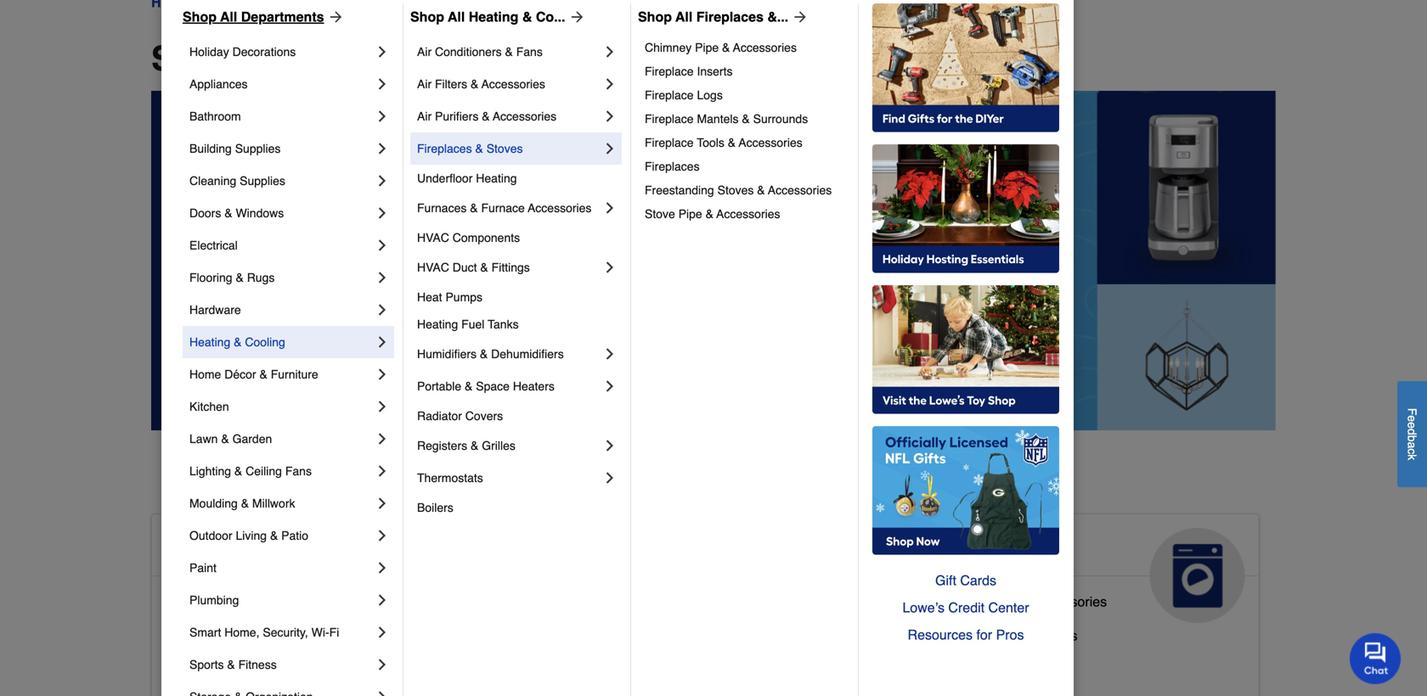 Task type: locate. For each thing, give the bounding box(es) containing it.
gift
[[936, 573, 957, 589]]

heating inside 'link'
[[417, 318, 458, 331]]

hvac down furnaces
[[417, 231, 450, 245]]

patio
[[281, 530, 309, 543]]

hvac up the heat
[[417, 261, 450, 275]]

& down accessible bedroom link
[[227, 659, 235, 672]]

appliances up cards
[[923, 535, 1050, 563]]

supplies up "cleaning supplies"
[[235, 142, 281, 156]]

0 vertical spatial pet
[[654, 535, 691, 563]]

gift cards
[[936, 573, 997, 589]]

2 fireplace from the top
[[645, 88, 694, 102]]

find gifts for the diyer. image
[[873, 3, 1060, 133]]

3 air from the top
[[417, 110, 432, 123]]

entry
[[235, 662, 266, 678]]

accessories for chimney pipe & accessories
[[733, 41, 797, 54]]

boilers
[[417, 501, 454, 515]]

chevron right image for outdoor living & patio
[[374, 528, 391, 545]]

1 horizontal spatial pet
[[654, 535, 691, 563]]

wi-
[[312, 626, 329, 640]]

arrow right image
[[324, 8, 345, 25], [566, 8, 586, 25]]

& right doors
[[225, 207, 233, 220]]

2 vertical spatial supplies
[[605, 622, 657, 637]]

3 shop from the left
[[638, 9, 672, 25]]

1 air from the top
[[417, 45, 432, 59]]

heating up air conditioners & fans
[[469, 9, 519, 25]]

fireplace down fireplace inserts
[[645, 88, 694, 102]]

departments up holiday decorations link
[[241, 9, 324, 25]]

fireplaces up chimney pipe & accessories
[[697, 9, 764, 25]]

appliances image
[[1151, 529, 1246, 624]]

accessible for accessible entry & home
[[166, 662, 231, 678]]

1 horizontal spatial appliances link
[[910, 515, 1259, 624]]

0 vertical spatial appliances link
[[190, 68, 374, 100]]

doors & windows
[[190, 207, 284, 220]]

furniture
[[271, 368, 318, 382], [674, 656, 728, 671]]

pipe down freestanding
[[679, 207, 703, 221]]

inserts
[[697, 65, 733, 78]]

1 accessible from the top
[[166, 535, 290, 563]]

windows
[[236, 207, 284, 220]]

plumbing link
[[190, 585, 374, 617]]

fireplace for fireplace inserts
[[645, 65, 694, 78]]

stoves up underfloor heating link at top left
[[487, 142, 523, 156]]

holiday hosting essentials. image
[[873, 144, 1060, 274]]

hvac for hvac duct & fittings
[[417, 261, 450, 275]]

c
[[1406, 449, 1420, 455]]

accessible for accessible bedroom
[[166, 628, 231, 644]]

humidifiers & dehumidifiers
[[417, 348, 564, 361]]

1 horizontal spatial stoves
[[718, 184, 754, 197]]

thermostats link
[[417, 462, 602, 495]]

1 horizontal spatial appliances
[[923, 535, 1050, 563]]

fans for air conditioners & fans
[[517, 45, 543, 59]]

fans right ceiling at the bottom left
[[285, 465, 312, 479]]

1 hvac from the top
[[417, 231, 450, 245]]

2 air from the top
[[417, 77, 432, 91]]

accessories up chillers
[[1035, 594, 1108, 610]]

0 vertical spatial departments
[[241, 9, 324, 25]]

1 vertical spatial furniture
[[674, 656, 728, 671]]

hvac
[[417, 231, 450, 245], [417, 261, 450, 275]]

hardware
[[190, 303, 241, 317]]

holiday
[[190, 45, 229, 59]]

1 vertical spatial fans
[[285, 465, 312, 479]]

supplies up houses,
[[605, 622, 657, 637]]

chevron right image for fireplaces & stoves
[[602, 140, 619, 157]]

chevron right image for hardware
[[374, 302, 391, 319]]

stoves
[[487, 142, 523, 156], [718, 184, 754, 197]]

departments for shop all departments
[[241, 9, 324, 25]]

accessories down air filters & accessories link
[[493, 110, 557, 123]]

appliances link down decorations at the left of the page
[[190, 68, 374, 100]]

accessible home
[[166, 535, 363, 563]]

0 horizontal spatial pet
[[544, 656, 565, 671]]

livestock
[[544, 622, 601, 637]]

freestanding stoves & accessories link
[[645, 178, 847, 202]]

shop inside "link"
[[183, 9, 217, 25]]

1 vertical spatial air
[[417, 77, 432, 91]]

air left filters
[[417, 77, 432, 91]]

2 horizontal spatial shop
[[638, 9, 672, 25]]

1 vertical spatial departments
[[297, 39, 505, 78]]

air for air filters & accessories
[[417, 77, 432, 91]]

accessories for furnaces & furnace accessories
[[528, 201, 592, 215]]

home décor & furniture link
[[190, 359, 374, 391]]

all inside "link"
[[220, 9, 237, 25]]

fans
[[517, 45, 543, 59], [285, 465, 312, 479]]

2 accessible from the top
[[166, 594, 231, 610]]

bathroom up smart home, security, wi-fi
[[235, 594, 293, 610]]

accessories for air filters & accessories
[[482, 77, 546, 91]]

accessories up fireplace inserts link
[[733, 41, 797, 54]]

credit
[[949, 600, 985, 616]]

0 vertical spatial pipe
[[695, 41, 719, 54]]

shop for shop all fireplaces &...
[[638, 9, 672, 25]]

d
[[1406, 429, 1420, 436]]

accessories down freestanding stoves & accessories link
[[717, 207, 781, 221]]

e up b
[[1406, 423, 1420, 429]]

accessories up hvac components link
[[528, 201, 592, 215]]

0 horizontal spatial shop
[[183, 9, 217, 25]]

fittings
[[492, 261, 530, 275]]

humidifiers
[[417, 348, 477, 361]]

chevron right image for holiday decorations
[[374, 43, 391, 60]]

chevron right image for home décor & furniture
[[374, 366, 391, 383]]

1 fireplace from the top
[[645, 65, 694, 78]]

accessible
[[166, 535, 290, 563], [166, 594, 231, 610], [166, 628, 231, 644], [166, 662, 231, 678]]

bathroom up building
[[190, 110, 241, 123]]

0 vertical spatial fireplaces
[[697, 9, 764, 25]]

1 horizontal spatial fans
[[517, 45, 543, 59]]

accessible bathroom link
[[166, 591, 293, 625]]

1 horizontal spatial furniture
[[674, 656, 728, 671]]

2 vertical spatial fireplaces
[[645, 160, 700, 173]]

air left the conditioners
[[417, 45, 432, 59]]

2 shop from the left
[[411, 9, 445, 25]]

furniture up kitchen link
[[271, 368, 318, 382]]

lawn & garden link
[[190, 423, 374, 456]]

chevron right image
[[602, 43, 619, 60], [374, 76, 391, 93], [602, 76, 619, 93], [374, 108, 391, 125], [374, 140, 391, 157], [602, 140, 619, 157], [602, 200, 619, 217], [374, 269, 391, 286], [374, 302, 391, 319], [374, 334, 391, 351], [374, 366, 391, 383], [374, 431, 391, 448], [374, 463, 391, 480], [602, 470, 619, 487], [374, 592, 391, 609], [374, 625, 391, 642], [374, 657, 391, 674]]

accessories down air conditioners & fans link
[[482, 77, 546, 91]]

chevron right image for sports & fitness
[[374, 657, 391, 674]]

3 fireplace from the top
[[645, 112, 694, 126]]

1 vertical spatial fireplaces
[[417, 142, 472, 156]]

& right duct
[[481, 261, 489, 275]]

shop up chimney
[[638, 9, 672, 25]]

fireplace tools & accessories
[[645, 136, 803, 150]]

1 shop from the left
[[183, 9, 217, 25]]

all up chimney
[[676, 9, 693, 25]]

fireplace down chimney
[[645, 65, 694, 78]]

radiator covers link
[[417, 403, 619, 430]]

arrow right image up air conditioners & fans link
[[566, 8, 586, 25]]

accessible entry & home link
[[166, 659, 319, 693]]

0 horizontal spatial furniture
[[271, 368, 318, 382]]

components
[[453, 231, 520, 245]]

1 vertical spatial stoves
[[718, 184, 754, 197]]

cleaning supplies
[[190, 174, 285, 188]]

underfloor heating
[[417, 172, 517, 185]]

space
[[476, 380, 510, 394]]

mantels
[[697, 112, 739, 126]]

4 accessible from the top
[[166, 662, 231, 678]]

electrical
[[190, 239, 238, 252]]

1 vertical spatial supplies
[[240, 174, 285, 188]]

chat invite button image
[[1351, 633, 1402, 685]]

air for air purifiers & accessories
[[417, 110, 432, 123]]

supplies up the windows on the left top of the page
[[240, 174, 285, 188]]

heating & cooling link
[[190, 326, 374, 359]]

chevron right image
[[374, 43, 391, 60], [602, 108, 619, 125], [374, 173, 391, 190], [374, 205, 391, 222], [374, 237, 391, 254], [602, 259, 619, 276], [602, 346, 619, 363], [602, 378, 619, 395], [374, 399, 391, 416], [602, 438, 619, 455], [374, 496, 391, 513], [374, 528, 391, 545], [374, 560, 391, 577], [374, 689, 391, 697]]

2 hvac from the top
[[417, 261, 450, 275]]

arrow right image inside shop all departments "link"
[[324, 8, 345, 25]]

0 horizontal spatial appliances
[[190, 77, 248, 91]]

& right filters
[[471, 77, 479, 91]]

0 vertical spatial appliances
[[190, 77, 248, 91]]

living
[[236, 530, 267, 543]]

moulding
[[190, 497, 238, 511]]

chevron right image for kitchen
[[374, 399, 391, 416]]

departments for shop all departments
[[297, 39, 505, 78]]

pet inside animal & pet care
[[654, 535, 691, 563]]

chevron right image for registers & grilles
[[602, 438, 619, 455]]

chevron right image for cleaning supplies
[[374, 173, 391, 190]]

1 vertical spatial home
[[297, 535, 363, 563]]

0 vertical spatial hvac
[[417, 231, 450, 245]]

0 vertical spatial supplies
[[235, 142, 281, 156]]

0 vertical spatial home
[[190, 368, 221, 382]]

fuel
[[462, 318, 485, 331]]

1 vertical spatial hvac
[[417, 261, 450, 275]]

stove pipe & accessories
[[645, 207, 781, 221]]

holiday decorations
[[190, 45, 296, 59]]

accessories up 'stove pipe & accessories' link
[[768, 184, 832, 197]]

chevron right image for moulding & millwork
[[374, 496, 391, 513]]

appliances down holiday on the top left of the page
[[190, 77, 248, 91]]

chevron right image for plumbing
[[374, 592, 391, 609]]

cards
[[961, 573, 997, 589]]

chevron right image for air purifiers & accessories
[[602, 108, 619, 125]]

1 arrow right image from the left
[[324, 8, 345, 25]]

1 vertical spatial appliances link
[[910, 515, 1259, 624]]

& left furnace
[[470, 201, 478, 215]]

& up underfloor heating
[[476, 142, 483, 156]]

fireplace left tools
[[645, 136, 694, 150]]

1 vertical spatial pipe
[[679, 207, 703, 221]]

hvac inside hvac components link
[[417, 231, 450, 245]]

& right tools
[[728, 136, 736, 150]]

hvac duct & fittings
[[417, 261, 530, 275]]

pipe up the inserts
[[695, 41, 719, 54]]

4 fireplace from the top
[[645, 136, 694, 150]]

departments up purifiers
[[297, 39, 505, 78]]

accessories down surrounds
[[739, 136, 803, 150]]

fireplace for fireplace mantels & surrounds
[[645, 112, 694, 126]]

0 vertical spatial stoves
[[487, 142, 523, 156]]

accessories for freestanding stoves & accessories
[[768, 184, 832, 197]]

tools
[[697, 136, 725, 150]]

fireplaces up 'underfloor' on the left top of page
[[417, 142, 472, 156]]

stoves up 'stove pipe & accessories' link
[[718, 184, 754, 197]]

&
[[523, 9, 532, 25], [722, 41, 730, 54], [505, 45, 513, 59], [471, 77, 479, 91], [482, 110, 490, 123], [742, 112, 750, 126], [728, 136, 736, 150], [476, 142, 483, 156], [758, 184, 765, 197], [470, 201, 478, 215], [225, 207, 233, 220], [706, 207, 714, 221], [481, 261, 489, 275], [236, 271, 244, 285], [234, 336, 242, 349], [480, 348, 488, 361], [260, 368, 268, 382], [465, 380, 473, 394], [221, 433, 229, 446], [471, 439, 479, 453], [235, 465, 242, 479], [241, 497, 249, 511], [270, 530, 278, 543], [630, 535, 648, 563], [1022, 594, 1031, 610], [985, 628, 994, 644], [661, 656, 670, 671], [227, 659, 235, 672], [270, 662, 279, 678]]

hardware link
[[190, 294, 374, 326]]

pet beds, houses, & furniture
[[544, 656, 728, 671]]

fireplace for fireplace tools & accessories
[[645, 136, 694, 150]]

& left cooling
[[234, 336, 242, 349]]

1 e from the top
[[1406, 416, 1420, 423]]

shop up the conditioners
[[411, 9, 445, 25]]

fireplaces up freestanding
[[645, 160, 700, 173]]

lawn
[[190, 433, 218, 446]]

lowe's credit center link
[[873, 595, 1060, 622]]

chevron right image for lawn & garden
[[374, 431, 391, 448]]

sports
[[190, 659, 224, 672]]

2 vertical spatial air
[[417, 110, 432, 123]]

all up the conditioners
[[448, 9, 465, 25]]

beverage
[[923, 628, 981, 644]]

& right animal
[[630, 535, 648, 563]]

pipe for chimney
[[695, 41, 719, 54]]

arrow right image inside the "shop all heating & co..." link
[[566, 8, 586, 25]]

chevron right image for furnaces & furnace accessories
[[602, 200, 619, 217]]

heating down hardware
[[190, 336, 231, 349]]

0 vertical spatial furniture
[[271, 368, 318, 382]]

& right houses,
[[661, 656, 670, 671]]

stove
[[645, 207, 676, 221]]

fireplace inside "link"
[[645, 88, 694, 102]]

e up d
[[1406, 416, 1420, 423]]

1 horizontal spatial arrow right image
[[566, 8, 586, 25]]

chimney pipe & accessories link
[[645, 36, 847, 59]]

0 vertical spatial air
[[417, 45, 432, 59]]

arrow right image up shop all departments
[[324, 8, 345, 25]]

plumbing
[[190, 594, 239, 608]]

0 horizontal spatial stoves
[[487, 142, 523, 156]]

0 horizontal spatial fans
[[285, 465, 312, 479]]

& down freestanding stoves & accessories
[[706, 207, 714, 221]]

accessories
[[733, 41, 797, 54], [482, 77, 546, 91], [493, 110, 557, 123], [739, 136, 803, 150], [768, 184, 832, 197], [528, 201, 592, 215], [717, 207, 781, 221], [1035, 594, 1108, 610]]

chevron right image for doors & windows
[[374, 205, 391, 222]]

departments inside "link"
[[241, 9, 324, 25]]

thermostats
[[417, 472, 483, 485]]

animal
[[544, 535, 624, 563]]

duct
[[453, 261, 477, 275]]

radiator
[[417, 410, 462, 423]]

0 vertical spatial fans
[[517, 45, 543, 59]]

shop up holiday on the top left of the page
[[183, 9, 217, 25]]

fireplaces & stoves
[[417, 142, 523, 156]]

surrounds
[[754, 112, 808, 126]]

e
[[1406, 416, 1420, 423], [1406, 423, 1420, 429]]

cooling
[[245, 336, 285, 349]]

2 arrow right image from the left
[[566, 8, 586, 25]]

gift cards link
[[873, 568, 1060, 595]]

1 horizontal spatial shop
[[411, 9, 445, 25]]

3 accessible from the top
[[166, 628, 231, 644]]

furniture right houses,
[[674, 656, 728, 671]]

heating down the heat
[[417, 318, 458, 331]]

& right lawn
[[221, 433, 229, 446]]

air left purifiers
[[417, 110, 432, 123]]

shop all heating & co...
[[411, 9, 566, 25]]

fireplace logs link
[[645, 83, 847, 107]]

appliances link up chillers
[[910, 515, 1259, 624]]

pipe for stove
[[679, 207, 703, 221]]

chevron right image for building supplies
[[374, 140, 391, 157]]

fireplace down fireplace logs
[[645, 112, 694, 126]]

all up holiday decorations on the top of the page
[[220, 9, 237, 25]]

0 horizontal spatial arrow right image
[[324, 8, 345, 25]]

hvac inside hvac duct & fittings link
[[417, 261, 450, 275]]

1 vertical spatial pet
[[544, 656, 565, 671]]

supplies for building supplies
[[235, 142, 281, 156]]

fans up air filters & accessories link
[[517, 45, 543, 59]]



Task type: describe. For each thing, give the bounding box(es) containing it.
&...
[[768, 9, 789, 25]]

accessible entry & home
[[166, 662, 319, 678]]

portable
[[417, 380, 462, 394]]

enjoy savings year-round. no matter what you're shopping for, find what you need at a great price. image
[[151, 91, 1277, 431]]

& left pros
[[985, 628, 994, 644]]

air filters & accessories link
[[417, 68, 602, 100]]

flooring
[[190, 271, 233, 285]]

supplies for livestock supplies
[[605, 622, 657, 637]]

kitchen link
[[190, 391, 374, 423]]

accessories for appliance parts & accessories
[[1035, 594, 1108, 610]]

accessible home link
[[152, 515, 502, 624]]

shop all fireplaces &...
[[638, 9, 789, 25]]

fireplaces link
[[645, 155, 847, 178]]

& left co...
[[523, 9, 532, 25]]

& left ceiling at the bottom left
[[235, 465, 242, 479]]

2 vertical spatial home
[[283, 662, 319, 678]]

fireplace mantels & surrounds link
[[645, 107, 847, 131]]

& left the space
[[465, 380, 473, 394]]

accessible bedroom
[[166, 628, 290, 644]]

& left millwork at the bottom left of the page
[[241, 497, 249, 511]]

conditioners
[[435, 45, 502, 59]]

heat pumps
[[417, 291, 483, 304]]

chevron right image for air conditioners & fans
[[602, 43, 619, 60]]

home,
[[225, 626, 260, 640]]

all down shop all departments "link"
[[245, 39, 288, 78]]

flooring & rugs
[[190, 271, 275, 285]]

outdoor living & patio link
[[190, 520, 374, 552]]

portable & space heaters link
[[417, 371, 602, 403]]

millwork
[[252, 497, 295, 511]]

heat
[[417, 291, 442, 304]]

fi
[[329, 626, 339, 640]]

& left grilles
[[471, 439, 479, 453]]

chevron right image for smart home, security, wi-fi
[[374, 625, 391, 642]]

co...
[[536, 9, 566, 25]]

chevron right image for heating & cooling
[[374, 334, 391, 351]]

parts
[[987, 594, 1018, 610]]

home décor & furniture
[[190, 368, 318, 382]]

& down fuel on the top
[[480, 348, 488, 361]]

fireplaces & stoves link
[[417, 133, 602, 165]]

heaters
[[513, 380, 555, 394]]

animal & pet care image
[[772, 529, 867, 624]]

lighting & ceiling fans link
[[190, 456, 374, 488]]

building supplies link
[[190, 133, 374, 165]]

all for departments
[[220, 9, 237, 25]]

arrow right image for shop all heating & co...
[[566, 8, 586, 25]]

air for air conditioners & fans
[[417, 45, 432, 59]]

security,
[[263, 626, 308, 640]]

animal & pet care link
[[531, 515, 881, 624]]

all for heating
[[448, 9, 465, 25]]

chevron right image for lighting & ceiling fans
[[374, 463, 391, 480]]

fitness
[[238, 659, 277, 672]]

air purifiers & accessories link
[[417, 100, 602, 133]]

arrow right image
[[789, 8, 809, 25]]

livestock supplies
[[544, 622, 657, 637]]

heat pumps link
[[417, 284, 619, 311]]

paint link
[[190, 552, 374, 585]]

0 vertical spatial bathroom
[[190, 110, 241, 123]]

animal & pet care
[[544, 535, 691, 590]]

& up the fireplace tools & accessories link
[[742, 112, 750, 126]]

& right "décor"
[[260, 368, 268, 382]]

chevron right image for paint
[[374, 560, 391, 577]]

chevron right image for flooring & rugs
[[374, 269, 391, 286]]

accessible for accessible home
[[166, 535, 290, 563]]

kitchen
[[190, 400, 229, 414]]

registers
[[417, 439, 468, 453]]

b
[[1406, 436, 1420, 442]]

visit the lowe's toy shop. image
[[873, 286, 1060, 415]]

& right parts
[[1022, 594, 1031, 610]]

resources for pros
[[908, 628, 1025, 643]]

accessories for stove pipe & accessories
[[717, 207, 781, 221]]

officially licensed n f l gifts. shop now. image
[[873, 427, 1060, 556]]

for
[[977, 628, 993, 643]]

chimney
[[645, 41, 692, 54]]

lighting & ceiling fans
[[190, 465, 312, 479]]

beverage & wine chillers link
[[923, 625, 1078, 659]]

tanks
[[488, 318, 519, 331]]

building
[[190, 142, 232, 156]]

& right purifiers
[[482, 110, 490, 123]]

f
[[1406, 409, 1420, 416]]

livestock supplies link
[[544, 618, 657, 652]]

1 vertical spatial bathroom
[[235, 594, 293, 610]]

chevron right image for thermostats
[[602, 470, 619, 487]]

& down fireplaces link
[[758, 184, 765, 197]]

fireplace inserts
[[645, 65, 733, 78]]

fireplace tools & accessories link
[[645, 131, 847, 155]]

f e e d b a c k button
[[1398, 382, 1428, 488]]

1 vertical spatial appliances
[[923, 535, 1050, 563]]

smart home, security, wi-fi link
[[190, 617, 374, 649]]

lawn & garden
[[190, 433, 272, 446]]

fireplaces for fireplaces & stoves
[[417, 142, 472, 156]]

pros
[[997, 628, 1025, 643]]

& up air filters & accessories link
[[505, 45, 513, 59]]

shop for shop all departments
[[183, 9, 217, 25]]

fireplace inserts link
[[645, 59, 847, 83]]

chevron right image for air filters & accessories
[[602, 76, 619, 93]]

chevron right image for appliances
[[374, 76, 391, 93]]

a
[[1406, 442, 1420, 449]]

chimney pipe & accessories
[[645, 41, 797, 54]]

chevron right image for hvac duct & fittings
[[602, 259, 619, 276]]

logs
[[697, 88, 723, 102]]

portable & space heaters
[[417, 380, 555, 394]]

arrow right image for shop all departments
[[324, 8, 345, 25]]

flooring & rugs link
[[190, 262, 374, 294]]

hvac components link
[[417, 224, 619, 252]]

freestanding
[[645, 184, 715, 197]]

& inside animal & pet care
[[630, 535, 648, 563]]

accessible for accessible bathroom
[[166, 594, 231, 610]]

hvac for hvac components
[[417, 231, 450, 245]]

shop for shop all heating & co...
[[411, 9, 445, 25]]

& left rugs
[[236, 271, 244, 285]]

sports & fitness link
[[190, 649, 374, 682]]

lighting
[[190, 465, 231, 479]]

shop all fireplaces &... link
[[638, 7, 809, 27]]

& right 'entry'
[[270, 662, 279, 678]]

chevron right image for bathroom
[[374, 108, 391, 125]]

accessories for air purifiers & accessories
[[493, 110, 557, 123]]

smart home, security, wi-fi
[[190, 626, 339, 640]]

supplies for cleaning supplies
[[240, 174, 285, 188]]

chevron right image for humidifiers & dehumidifiers
[[602, 346, 619, 363]]

electrical link
[[190, 229, 374, 262]]

accessories for fireplace tools & accessories
[[739, 136, 803, 150]]

humidifiers & dehumidifiers link
[[417, 338, 602, 371]]

heating up furnace
[[476, 172, 517, 185]]

outdoor
[[190, 530, 233, 543]]

registers & grilles
[[417, 439, 516, 453]]

lowe's credit center
[[903, 600, 1030, 616]]

building supplies
[[190, 142, 281, 156]]

purifiers
[[435, 110, 479, 123]]

2 e from the top
[[1406, 423, 1420, 429]]

fans for lighting & ceiling fans
[[285, 465, 312, 479]]

center
[[989, 600, 1030, 616]]

& up the inserts
[[722, 41, 730, 54]]

accessible home image
[[393, 529, 488, 624]]

fireplace mantels & surrounds
[[645, 112, 808, 126]]

décor
[[225, 368, 256, 382]]

filters
[[435, 77, 468, 91]]

wine
[[998, 628, 1029, 644]]

shop all departments link
[[183, 7, 345, 27]]

boilers link
[[417, 495, 619, 522]]

all for fireplaces
[[676, 9, 693, 25]]

appliance parts & accessories link
[[923, 591, 1108, 625]]

outdoor living & patio
[[190, 530, 309, 543]]

fireplace for fireplace logs
[[645, 88, 694, 102]]

chevron right image for portable & space heaters
[[602, 378, 619, 395]]

fireplaces for fireplaces
[[645, 160, 700, 173]]

grilles
[[482, 439, 516, 453]]

chevron right image for electrical
[[374, 237, 391, 254]]

0 horizontal spatial appliances link
[[190, 68, 374, 100]]

& left patio
[[270, 530, 278, 543]]

cleaning
[[190, 174, 237, 188]]

beverage & wine chillers
[[923, 628, 1078, 644]]

paint
[[190, 562, 217, 575]]



Task type: vqa. For each thing, say whether or not it's contained in the screenshot.
Purple flox displayed in a black grower's pot. image
no



